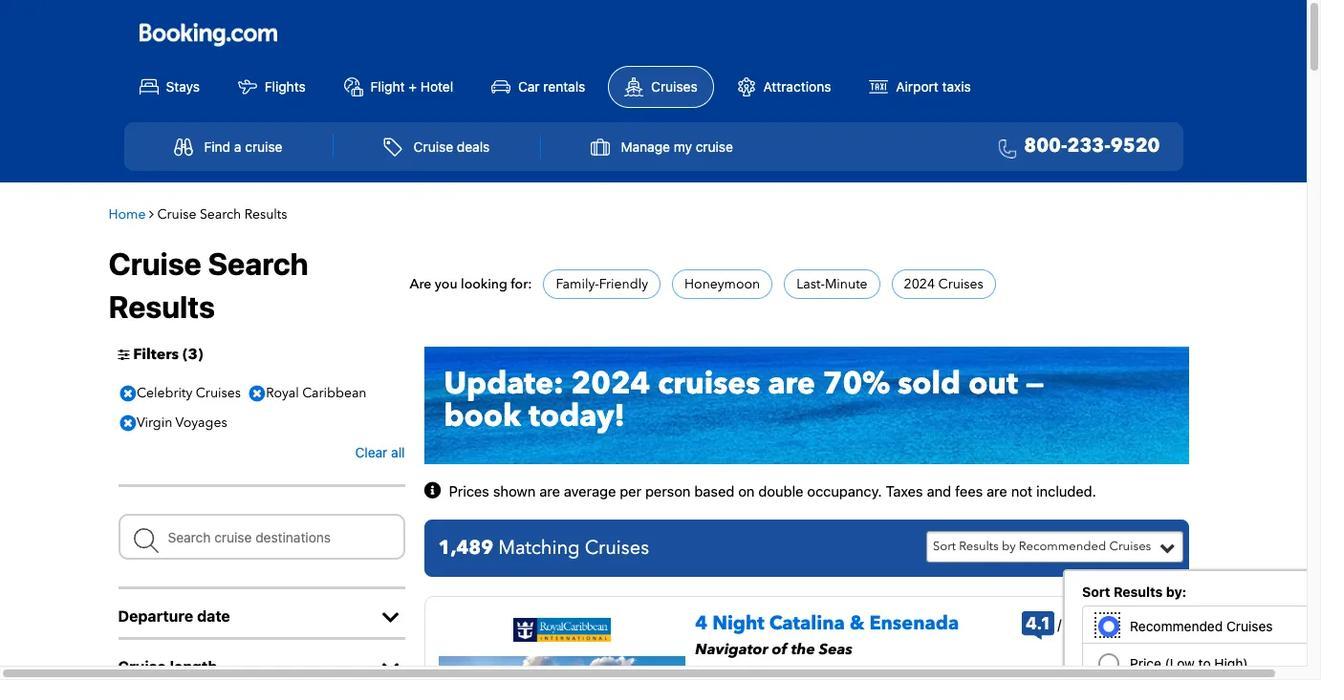 Task type: vqa. For each thing, say whether or not it's contained in the screenshot.
the bottom Cruise Search Results
yes



Task type: locate. For each thing, give the bounding box(es) containing it.
cruise search results down find
[[157, 205, 287, 223]]

0 horizontal spatial sort
[[933, 539, 956, 556]]

family-
[[556, 275, 599, 293]]

date
[[197, 609, 230, 626]]

are left 70%
[[768, 364, 816, 406]]

(low
[[1165, 656, 1195, 672]]

virgin voyages link
[[115, 410, 233, 438]]

+
[[409, 78, 417, 94]]

1 vertical spatial 2024
[[571, 364, 651, 406]]

cruise length
[[118, 659, 217, 676]]

out
[[969, 364, 1018, 406]]

0 vertical spatial recommended
[[1019, 539, 1107, 556]]

deals
[[457, 139, 490, 155]]

2 horizontal spatial are
[[987, 483, 1008, 500]]

cruise left deals
[[414, 139, 453, 155]]

taxes
[[886, 483, 923, 500]]

( right filters
[[183, 345, 188, 366]]

cruise
[[414, 139, 453, 155], [157, 205, 196, 223], [109, 246, 202, 282], [118, 659, 166, 676]]

times circle image
[[115, 380, 141, 408], [244, 380, 270, 408], [115, 410, 141, 438]]

4.1
[[1026, 614, 1050, 634]]

recommended down by: in the right of the page
[[1130, 619, 1223, 635]]

and
[[927, 483, 952, 500]]

results up reviews
[[1114, 585, 1163, 601]]

) up celebrity cruises
[[198, 345, 203, 366]]

0 horizontal spatial )
[[198, 345, 203, 366]]

0 horizontal spatial are
[[540, 483, 560, 500]]

sort inside the update: 2024 cruises are 70% sold out — book today! main content
[[933, 539, 956, 556]]

0 horizontal spatial (
[[183, 345, 188, 366]]

virgin
[[137, 414, 172, 433]]

info label image
[[424, 482, 445, 501]]

on
[[739, 483, 755, 500]]

Search cruise destinations text field
[[118, 515, 405, 561]]

0 horizontal spatial 2024
[[571, 364, 651, 406]]

1 vertical spatial )
[[1166, 617, 1171, 633]]

times circle image down the sliders image
[[115, 380, 141, 408]]

virgin voyages
[[137, 414, 227, 433]]

3
[[188, 345, 198, 366]]

recommended
[[1019, 539, 1107, 556], [1130, 619, 1223, 635]]

cruise
[[245, 139, 283, 155]]

sort down the and
[[933, 539, 956, 556]]

times circle image right celebrity cruises
[[244, 380, 270, 408]]

results
[[245, 205, 287, 223], [109, 288, 215, 325], [959, 539, 999, 556], [1114, 585, 1163, 601]]

0 vertical spatial sort
[[933, 539, 956, 556]]

chevron down image
[[376, 660, 405, 679]]

times circle image down celebrity
[[115, 410, 141, 438]]

average
[[564, 483, 616, 500]]

airport taxis link
[[854, 67, 987, 107]]

0 vertical spatial (
[[183, 345, 188, 366]]

double
[[759, 483, 804, 500]]

find
[[204, 139, 231, 155]]

person
[[646, 483, 691, 500]]

1 horizontal spatial 2024
[[904, 275, 935, 293]]

per
[[620, 483, 642, 500]]

1 horizontal spatial are
[[768, 364, 816, 406]]

times circle image for celebrity
[[115, 380, 141, 408]]

times circle image for virgin
[[115, 410, 141, 438]]

1 horizontal spatial sort
[[1083, 585, 1111, 601]]

sort for sort results by:
[[1083, 585, 1111, 601]]

1,489 matching cruises
[[438, 536, 649, 562]]

cruise down "angle right" 'image'
[[109, 246, 202, 282]]

cruise deals link
[[363, 128, 511, 166]]

1 vertical spatial sort
[[1083, 585, 1111, 601]]

airport taxis
[[896, 78, 972, 94]]

flight + hotel link
[[329, 67, 469, 107]]

2024
[[904, 275, 935, 293], [571, 364, 651, 406]]

honeymoon link
[[685, 275, 760, 293]]

filters
[[133, 345, 179, 366]]

update: 2024 cruises are 70% sold out — book today! main content
[[99, 192, 1208, 681]]

sort
[[933, 539, 956, 556], [1083, 585, 1111, 601]]

1 horizontal spatial (
[[1081, 617, 1086, 633]]

are left not
[[987, 483, 1008, 500]]

chevron down image
[[376, 609, 405, 629]]

( inside the 4.1 / 5 ( 3,075 reviews )
[[1081, 617, 1086, 633]]

not
[[1012, 483, 1033, 500]]

are you looking for:
[[410, 275, 532, 293]]

find a cruise link
[[153, 128, 303, 166]]

1 horizontal spatial recommended
[[1130, 619, 1223, 635]]

search
[[200, 205, 241, 223], [208, 246, 309, 282]]

update: 2024 cruises are 70% sold out — book today!
[[444, 364, 1044, 438]]

prices
[[449, 483, 490, 500]]

home link
[[109, 205, 146, 223]]

price
[[1130, 656, 1162, 672]]

4
[[695, 611, 708, 637]]

sold
[[898, 364, 961, 406]]

voyages
[[176, 414, 227, 433]]

car rentals link
[[476, 67, 601, 107]]

all
[[391, 445, 405, 461]]

2024 cruises
[[904, 275, 984, 293]]

3,075 reviews link
[[1086, 618, 1166, 633]]

royal caribbean image
[[514, 619, 611, 643]]

angle right image
[[149, 207, 154, 220]]

departure date
[[118, 609, 230, 626]]

1 horizontal spatial )
[[1166, 617, 1171, 633]]

) down by: in the right of the page
[[1166, 617, 1171, 633]]

royal
[[266, 385, 299, 403]]

recommended right by
[[1019, 539, 1107, 556]]

cruise left the length
[[118, 659, 166, 676]]

cruise search results up 3
[[109, 246, 309, 325]]

sort up the 4.1 / 5 ( 3,075 reviews )
[[1083, 585, 1111, 601]]

800-233-9520 link
[[991, 133, 1161, 161]]

sort results by recommended cruises
[[933, 539, 1152, 556]]

1 vertical spatial (
[[1081, 617, 1086, 633]]

5
[[1066, 617, 1074, 633]]

are right shown
[[540, 483, 560, 500]]

cruises
[[651, 78, 698, 94], [939, 275, 984, 293], [196, 385, 241, 403], [585, 536, 649, 562], [1110, 539, 1152, 556], [1227, 619, 1273, 635]]

cruise right "angle right" 'image'
[[157, 205, 196, 223]]

stays link
[[124, 67, 215, 107]]

None field
[[118, 515, 405, 561]]

cruise search results
[[157, 205, 287, 223], [109, 246, 309, 325]]

the
[[792, 640, 816, 661]]

high)
[[1215, 656, 1249, 672]]

0 vertical spatial cruise search results
[[157, 205, 287, 223]]

departure
[[118, 609, 193, 626]]

celebrity cruises
[[137, 385, 241, 403]]

2024 inside the update: 2024 cruises are 70% sold out — book today!
[[571, 364, 651, 406]]

update:
[[444, 364, 564, 406]]

you
[[435, 275, 458, 293]]

0 horizontal spatial recommended
[[1019, 539, 1107, 556]]

( right 5
[[1081, 617, 1086, 633]]

)
[[198, 345, 203, 366], [1166, 617, 1171, 633]]

car rentals
[[518, 78, 586, 94]]

are
[[768, 364, 816, 406], [540, 483, 560, 500], [987, 483, 1008, 500]]

&
[[850, 611, 865, 637]]

Price (Low to High) radio
[[1102, 657, 1114, 669]]

occupancy.
[[808, 483, 882, 500]]



Task type: describe. For each thing, give the bounding box(es) containing it.
family-friendly link
[[556, 275, 648, 293]]

are
[[410, 275, 432, 293]]

—
[[1026, 364, 1044, 406]]

find a cruise
[[204, 139, 283, 155]]

reviews
[[1122, 618, 1166, 633]]

celebrity cruises link
[[115, 380, 246, 408]]

1,489
[[438, 536, 494, 562]]

flights
[[265, 78, 306, 94]]

1 vertical spatial cruise search results
[[109, 246, 309, 325]]

0 vertical spatial )
[[198, 345, 203, 366]]

travel menu navigation
[[124, 122, 1183, 171]]

clear
[[355, 445, 388, 461]]

0 vertical spatial search
[[200, 205, 241, 223]]

last-
[[797, 275, 825, 293]]

looking
[[461, 275, 508, 293]]

fees
[[955, 483, 983, 500]]

shown
[[493, 483, 536, 500]]

attractions link
[[722, 67, 847, 107]]

flight
[[371, 78, 405, 94]]

cruises link
[[608, 66, 714, 108]]

stays
[[166, 78, 200, 94]]

navigator of the seas image
[[439, 657, 686, 681]]

cruise deals
[[414, 139, 490, 155]]

royal caribbean link
[[244, 380, 372, 408]]

none field inside the update: 2024 cruises are 70% sold out — book today! main content
[[118, 515, 405, 561]]

cruise inside the cruise search results
[[109, 246, 202, 282]]

caribbean
[[302, 385, 367, 403]]

by:
[[1167, 585, 1187, 601]]

based
[[695, 483, 735, 500]]

1 vertical spatial search
[[208, 246, 309, 282]]

times circle image for royal
[[244, 380, 270, 408]]

filters ( 3 )
[[133, 345, 203, 366]]

results left by
[[959, 539, 999, 556]]

minute
[[825, 275, 868, 293]]

honeymoon
[[685, 275, 760, 293]]

family-friendly
[[556, 275, 648, 293]]

/
[[1058, 617, 1062, 633]]

catalina
[[770, 611, 845, 637]]

by
[[1002, 539, 1016, 556]]

last-minute link
[[797, 275, 868, 293]]

attractions
[[764, 78, 831, 94]]

hotel
[[421, 78, 453, 94]]

recommended cruises
[[1127, 619, 1273, 635]]

friendly
[[599, 275, 648, 293]]

sliders image
[[118, 348, 130, 362]]

price (low to high)
[[1127, 656, 1249, 672]]

cruise inside travel menu navigation
[[414, 139, 453, 155]]

800-233-9520
[[1024, 133, 1161, 159]]

seas
[[819, 640, 853, 661]]

booking.com home image
[[139, 22, 277, 47]]

cruises
[[658, 364, 761, 406]]

airport
[[896, 78, 939, 94]]

length
[[170, 659, 217, 676]]

rentals
[[544, 78, 586, 94]]

royal caribbean
[[266, 385, 367, 403]]

book today!
[[444, 396, 625, 438]]

4 night catalina & ensenada navigator of the seas
[[695, 611, 960, 661]]

results up filters
[[109, 288, 215, 325]]

0 vertical spatial 2024
[[904, 275, 935, 293]]

for:
[[511, 275, 532, 293]]

prices shown are average per person based on double occupancy. taxes and fees are not included.
[[449, 483, 1097, 500]]

prices shown are average per person based on double occupancy. taxes and fees are not included. element
[[449, 483, 1097, 500]]

flight + hotel
[[371, 78, 453, 94]]

flights link
[[223, 67, 321, 107]]

) inside the 4.1 / 5 ( 3,075 reviews )
[[1166, 617, 1171, 633]]

included.
[[1037, 483, 1097, 500]]

sort results by:
[[1083, 585, 1187, 601]]

night
[[713, 611, 765, 637]]

to
[[1199, 656, 1211, 672]]

navigator
[[695, 640, 768, 661]]

4.1 / 5 ( 3,075 reviews )
[[1026, 614, 1171, 634]]

results down the cruise
[[245, 205, 287, 223]]

clear all link
[[355, 441, 405, 466]]

last-minute
[[797, 275, 868, 293]]

of
[[772, 640, 788, 661]]

2024 cruises link
[[904, 275, 984, 293]]

a
[[234, 139, 241, 155]]

are inside the update: 2024 cruises are 70% sold out — book today!
[[768, 364, 816, 406]]

800-
[[1024, 133, 1068, 159]]

sort for sort results by recommended cruises
[[933, 539, 956, 556]]

Recommended Cruises radio
[[1102, 620, 1114, 632]]

celebrity
[[137, 385, 192, 403]]

3,075
[[1086, 618, 1118, 633]]

1 vertical spatial recommended
[[1130, 619, 1223, 635]]

recommended inside the update: 2024 cruises are 70% sold out — book today! main content
[[1019, 539, 1107, 556]]

clear all
[[355, 445, 405, 461]]

matching
[[498, 536, 580, 562]]

ensenada
[[870, 611, 960, 637]]



